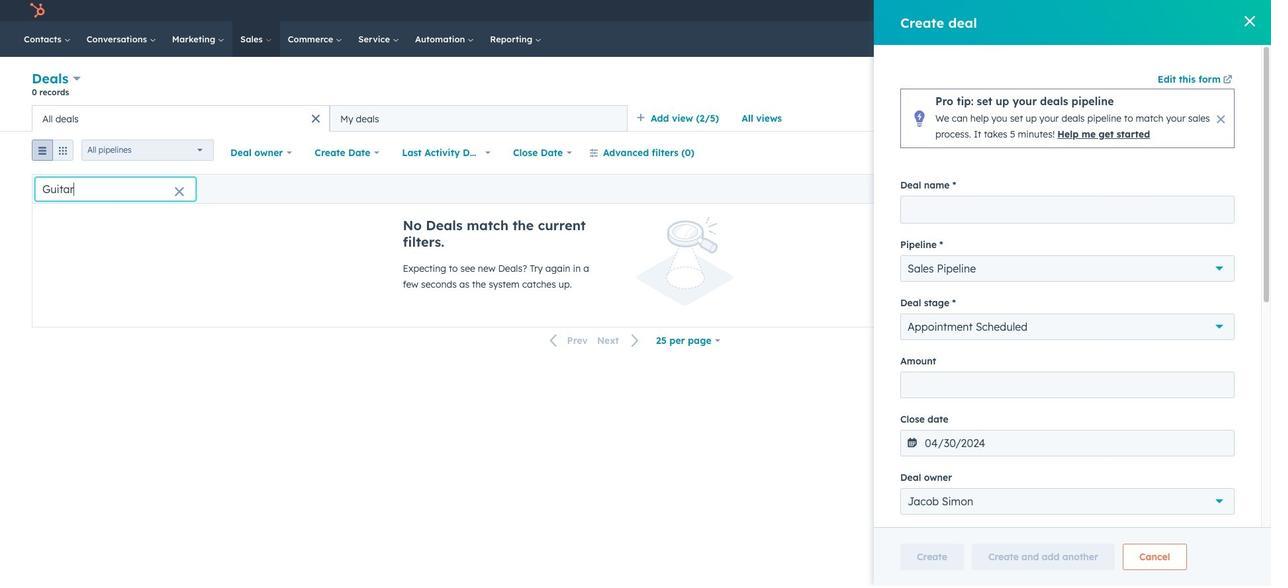 Task type: describe. For each thing, give the bounding box(es) containing it.
marketplaces image
[[1077, 6, 1089, 18]]

Search name or description search field
[[35, 177, 196, 201]]

jacob simon image
[[1177, 5, 1189, 17]]



Task type: locate. For each thing, give the bounding box(es) containing it.
banner
[[32, 69, 1240, 105]]

menu
[[980, 0, 1256, 21]]

clear input image
[[174, 187, 185, 198]]

Search HubSpot search field
[[1086, 28, 1225, 50]]

group
[[32, 140, 74, 166]]

pagination navigation
[[542, 332, 648, 350]]



Task type: vqa. For each thing, say whether or not it's contained in the screenshot.
bottom to
no



